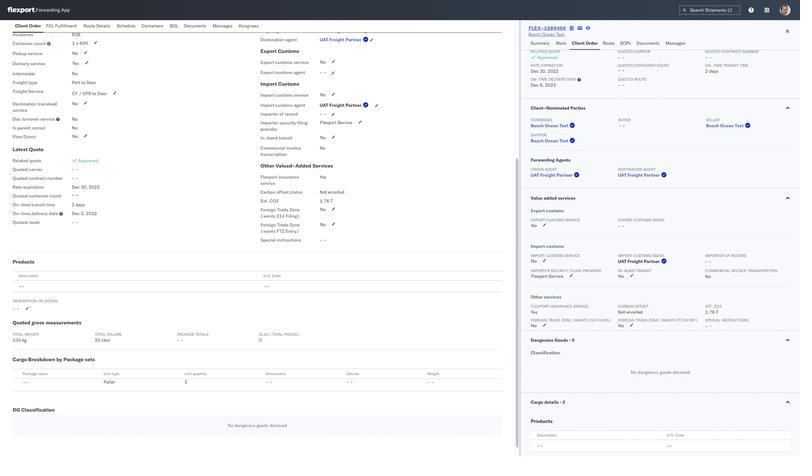 Task type: locate. For each thing, give the bounding box(es) containing it.
of for in-bond transit
[[280, 111, 284, 117]]

0 horizontal spatial t
[[331, 198, 333, 204]]

test for shipper
[[560, 138, 569, 144]]

record
[[285, 111, 298, 117], [732, 254, 747, 258]]

foreign trade zone (wants 214 filing) down "flexport insurance service yes"
[[531, 318, 612, 323]]

2 total from the left
[[95, 332, 106, 337]]

declared for classification
[[673, 370, 691, 376]]

origin right the "assignees"
[[261, 28, 273, 34]]

export customs service down the export customs
[[531, 218, 581, 223]]

security
[[280, 120, 296, 126], [551, 269, 569, 273]]

yes inside "flexport insurance service yes"
[[531, 310, 538, 315]]

invoice inside commercial invoice transcription no
[[732, 269, 747, 273]]

flexport service
[[320, 120, 353, 125], [532, 274, 564, 279]]

est. down carbon offset status
[[261, 198, 269, 204]]

bosch for shipper
[[531, 138, 544, 144]]

entry)
[[286, 229, 300, 234], [684, 318, 698, 323]]

0 vertical spatial client order
[[15, 23, 41, 29]]

expiration inside quoted contract number - - rate expiration dec 30, 2022
[[542, 63, 563, 68]]

goods
[[44, 299, 58, 304], [660, 370, 672, 376], [257, 423, 269, 429]]

importer inside the importer security filing provider
[[261, 120, 279, 126]]

carrier up 'quoted contract number' at the top of the page
[[29, 167, 42, 172]]

0 horizontal spatial record
[[285, 111, 298, 117]]

1 horizontal spatial security
[[551, 269, 569, 273]]

in-bond transit
[[261, 135, 293, 141], [619, 269, 652, 273]]

1 horizontal spatial cargo
[[531, 400, 544, 405]]

ftz
[[277, 229, 285, 234], [677, 318, 683, 323]]

related
[[531, 49, 548, 54], [13, 158, 28, 164]]

0 horizontal spatial est.
[[261, 198, 269, 204]]

0 horizontal spatial documents
[[184, 23, 207, 29]]

totals
[[195, 332, 209, 337]]

import customs service
[[261, 92, 309, 98], [531, 254, 581, 258]]

quoted down rate expiration
[[13, 193, 28, 199]]

co2 up the special instructions - -
[[715, 304, 723, 309]]

route inside button
[[84, 23, 95, 29]]

1 customs from the top
[[278, 48, 299, 54]]

20
[[95, 338, 100, 343]]

special inside the special instructions - -
[[706, 318, 721, 323]]

special
[[261, 237, 276, 243], [706, 318, 721, 323]]

/ left bco on the left
[[46, 23, 48, 29]]

instructions for special instructions - -
[[722, 318, 749, 323]]

1 horizontal spatial 0
[[572, 338, 575, 343]]

origin agent up export customs
[[261, 28, 286, 34]]

quoted for quoted contract number
[[13, 176, 28, 181]]

0 horizontal spatial unit
[[104, 372, 111, 376]]

1 vertical spatial route
[[29, 220, 40, 225]]

to right the port at the top of page
[[81, 80, 85, 85]]

1.76 down not enrolled
[[320, 198, 330, 204]]

ocean for consignee
[[545, 123, 559, 129]]

unit left quantity
[[185, 372, 192, 376]]

in-
[[261, 135, 267, 141], [619, 269, 625, 273]]

date down on-time transit time
[[49, 211, 58, 217]]

0 for slac (total pieces) 0
[[260, 338, 262, 343]]

date up parties
[[568, 77, 577, 82]]

importer inside importer of record - -
[[706, 254, 725, 258]]

quoted inside "quoted carrier - -"
[[619, 49, 634, 54]]

dec 5, 2022
[[531, 82, 557, 88], [72, 211, 97, 217]]

0 vertical spatial customs
[[278, 48, 299, 54]]

dec down 2 days
[[72, 211, 80, 217]]

0 vertical spatial dangerous
[[638, 370, 659, 376]]

quoted for quoted carrier
[[13, 167, 28, 172]]

bosch down consignee
[[531, 123, 544, 129]]

classification right dg
[[21, 407, 55, 413]]

days inside on-time transit time 2 days
[[710, 68, 719, 74]]

importer security filing provider down import customs
[[531, 269, 602, 273]]

quoted contract number - - rate expiration dec 30, 2022
[[531, 49, 759, 74]]

order for the leftmost 'client order' button
[[29, 23, 41, 29]]

1 horizontal spatial client order
[[573, 40, 598, 46]]

yes down other services
[[531, 310, 538, 315]]

quoted down on-time transit time
[[13, 220, 28, 225]]

type up pallet
[[112, 372, 119, 376]]

special for special instructions - -
[[706, 318, 721, 323]]

forwarding agents
[[261, 16, 306, 23], [531, 157, 571, 163]]

delivery service
[[13, 61, 45, 67]]

customs down export customs agent
[[278, 81, 300, 87]]

quoted up rate expiration
[[13, 167, 28, 172]]

1 horizontal spatial offset
[[635, 304, 649, 309]]

1 horizontal spatial dec 5, 2022
[[531, 82, 557, 88]]

est. inside est. co2 1.76 t
[[706, 304, 714, 309]]

1 horizontal spatial quote
[[549, 49, 561, 54]]

1 horizontal spatial classification
[[531, 350, 560, 356]]

30, up 2 days
[[81, 184, 88, 190]]

foreign trade zone (wants ftz entry) down the "carbon offset not enrolled"
[[619, 318, 698, 323]]

1 vertical spatial destination
[[13, 101, 36, 107]]

value
[[531, 195, 543, 201]]

1 vertical spatial importer security filing provider
[[531, 269, 602, 273]]

type up freight service at the top left
[[28, 80, 37, 85]]

invoice down importer of record - -
[[732, 269, 747, 273]]

export customs agent - -
[[619, 218, 665, 229]]

name
[[38, 372, 47, 376]]

documents button
[[181, 20, 210, 32], [635, 38, 664, 50]]

dec 5, 2022 up client-
[[531, 82, 557, 88]]

transcription inside commercial invoice transcription no
[[748, 269, 778, 273]]

0 horizontal spatial on-time delivery date
[[13, 211, 58, 217]]

approved down summary button
[[538, 55, 558, 60]]

0 vertical spatial rate
[[531, 63, 541, 68]]

contract inside quoted contract number - - rate expiration dec 30, 2022
[[722, 49, 742, 54]]

1 vertical spatial agents
[[556, 157, 571, 163]]

contract for quoted contract number - - rate expiration dec 30, 2022
[[722, 49, 742, 54]]

client up the incoterms
[[15, 23, 28, 29]]

route down quoted container count - -
[[635, 77, 647, 82]]

0 horizontal spatial declared
[[270, 423, 287, 429]]

foreign trade zone (wants ftz entry) up special instructions in the bottom left of the page
[[261, 222, 300, 234]]

freight for flexport freight / bco
[[31, 23, 44, 29]]

customs
[[275, 60, 293, 65], [275, 70, 293, 75], [276, 92, 293, 98], [276, 102, 293, 108], [547, 208, 564, 214], [547, 218, 565, 223], [634, 218, 652, 223], [547, 244, 565, 249], [546, 254, 564, 258], [634, 254, 652, 258]]

0 horizontal spatial products
[[13, 259, 34, 265]]

0 inside slac (total pieces) 0
[[260, 338, 262, 343]]

(wants inside the foreign trade zone (wants 214 filing)
[[261, 213, 276, 219]]

delivery up nominated
[[549, 77, 567, 82]]

quoted route
[[13, 220, 40, 225]]

0 horizontal spatial contract
[[29, 176, 46, 181]]

related quote down the summary
[[531, 49, 561, 54]]

route inside the quoted route - -
[[635, 77, 647, 82]]

bosch ocean test down shipper on the right top of page
[[531, 138, 569, 144]]

partner
[[346, 28, 362, 34], [346, 37, 362, 43], [346, 102, 362, 108], [557, 172, 573, 178], [644, 172, 661, 178], [644, 259, 661, 265]]

dangerous goods • 0
[[531, 338, 575, 343]]

on-time delivery date
[[531, 77, 577, 82], [13, 211, 58, 217]]

to right cfs
[[92, 91, 96, 96]]

package for package totals - -
[[177, 332, 194, 337]]

bosch down shipper on the right top of page
[[531, 138, 544, 144]]

slac (total pieces) 0
[[260, 332, 300, 343]]

bond
[[267, 135, 278, 141], [625, 269, 636, 273]]

0 vertical spatial container
[[635, 63, 656, 68]]

1 vertical spatial count
[[657, 63, 670, 68]]

0 horizontal spatial messages
[[213, 23, 233, 29]]

est. up the special instructions - -
[[706, 304, 714, 309]]

1 horizontal spatial special
[[706, 318, 721, 323]]

transit inside on-time transit time 2 days
[[724, 63, 739, 68]]

carbon for carbon offset status
[[261, 190, 276, 195]]

invoice up other valued-added services
[[287, 145, 301, 151]]

bosch ocean test link up the summary
[[529, 31, 565, 38]]

dangerous
[[638, 370, 659, 376], [235, 423, 256, 429]]

export customs
[[261, 48, 299, 54]]

package for package name
[[23, 372, 37, 376]]

total for total weight 100 kg
[[13, 332, 24, 337]]

unit up pallet
[[104, 372, 111, 376]]

0 horizontal spatial related quote
[[13, 158, 41, 164]]

yes up the port at the top of page
[[72, 61, 79, 66]]

route inside "button"
[[604, 40, 615, 46]]

security down importer of record
[[280, 120, 296, 126]]

1 horizontal spatial not
[[619, 310, 626, 315]]

gross
[[32, 320, 45, 326]]

1 horizontal spatial h.s. code
[[667, 433, 685, 438]]

count inside quoted container count - -
[[657, 63, 670, 68]]

bosch down seller
[[707, 123, 720, 129]]

quoted container count
[[13, 193, 61, 199]]

quoted inside quoted container count - -
[[619, 63, 634, 68]]

ocean for shipper
[[545, 138, 559, 144]]

0 horizontal spatial •
[[560, 400, 562, 405]]

dec
[[531, 68, 539, 74], [531, 82, 539, 88], [72, 184, 80, 190], [72, 211, 80, 217]]

2 unit from the left
[[185, 372, 192, 376]]

no
[[72, 50, 78, 56], [320, 59, 326, 65], [72, 71, 78, 77], [320, 92, 326, 98], [72, 101, 78, 107], [72, 116, 78, 122], [72, 125, 78, 131], [72, 134, 78, 139], [320, 135, 326, 141], [320, 145, 326, 151], [320, 207, 326, 213], [320, 222, 326, 228], [532, 223, 537, 229], [532, 259, 537, 264], [619, 274, 625, 279], [706, 274, 712, 280], [532, 323, 537, 329], [619, 323, 625, 329], [631, 370, 637, 376], [228, 423, 234, 429]]

2 customs from the top
[[278, 81, 300, 87]]

expiration up quoted container count
[[23, 184, 44, 190]]

/ right the cy
[[79, 91, 82, 96]]

contract up rate expiration
[[29, 176, 46, 181]]

bosch ocean test down flex-1889466
[[529, 32, 565, 37]]

yes down services
[[320, 174, 327, 180]]

co2 inside est. co2 1.76 t
[[715, 304, 723, 309]]

quoted up on-time transit time 2 days
[[706, 49, 721, 54]]

filing inside the importer security filing provider
[[297, 120, 308, 126]]

0 right goods
[[572, 338, 575, 343]]

carrier up quoted container count - -
[[635, 49, 651, 54]]

other up "flexport insurance service yes"
[[531, 294, 543, 300]]

container down "quoted carrier - -"
[[635, 63, 656, 68]]

bosch ocean test down consignee
[[531, 123, 569, 129]]

rate down quoted carrier at top
[[13, 184, 22, 190]]

no dangerous goods declared for classification
[[631, 370, 691, 376]]

1 horizontal spatial goods
[[257, 423, 269, 429]]

foreign trade zone (wants 214 filing) down est. co2
[[261, 207, 300, 219]]

importer of record - -
[[706, 254, 747, 265]]

2022
[[548, 68, 559, 74], [546, 82, 557, 88], [89, 184, 100, 190], [86, 211, 97, 217]]

messages
[[213, 23, 233, 29], [666, 40, 686, 46]]

t inside est. co2 1.76 t
[[717, 310, 719, 315]]

0 for dangerous goods • 0
[[572, 338, 575, 343]]

offset inside the "carbon offset not enrolled"
[[635, 304, 649, 309]]

commercial
[[261, 145, 285, 151], [706, 269, 731, 273]]

0 horizontal spatial code
[[272, 274, 281, 278]]

0 horizontal spatial security
[[280, 120, 296, 126]]

route left details
[[84, 23, 95, 29]]

1 horizontal spatial •
[[570, 338, 571, 343]]

container
[[635, 63, 656, 68], [29, 193, 48, 199]]

1 horizontal spatial to
[[92, 91, 96, 96]]

documents right bol button
[[184, 23, 207, 29]]

1 horizontal spatial contract
[[722, 49, 742, 54]]

offset for status
[[277, 190, 289, 195]]

on-time transit time 2 days
[[706, 63, 749, 74]]

work
[[556, 40, 567, 46]]

uat freight partner
[[320, 28, 362, 34], [320, 37, 362, 43], [320, 102, 362, 108], [531, 172, 573, 178], [619, 172, 661, 178], [619, 259, 661, 265]]

1 horizontal spatial import customs agent
[[619, 254, 665, 258]]

ocean for seller
[[721, 123, 734, 129]]

package right the by
[[63, 357, 84, 363]]

of up gross
[[38, 299, 43, 304]]

cargo for cargo breakdown by package sets
[[13, 357, 27, 363]]

1889466
[[545, 25, 567, 31]]

carbon inside the "carbon offset not enrolled"
[[619, 304, 634, 309]]

flexport freight
[[72, 23, 103, 29]]

package inside package totals - -
[[177, 332, 194, 337]]

fcl
[[46, 23, 54, 29]]

total inside total weight 100 kg
[[13, 332, 24, 337]]

on- inside on-time transit time 2 days
[[706, 63, 714, 68]]

1 vertical spatial rate
[[13, 184, 22, 190]]

container for quoted container count - -
[[635, 63, 656, 68]]

client-
[[531, 105, 547, 111]]

bosch ocean test link for shipper
[[531, 138, 577, 144]]

dg classification
[[13, 407, 55, 413]]

invoice for commercial invoice transcription no
[[732, 269, 747, 273]]

0 vertical spatial 214
[[277, 213, 285, 219]]

0 vertical spatial package
[[177, 332, 194, 337]]

2 vertical spatial goods
[[257, 423, 269, 429]]

summary button
[[529, 38, 554, 50]]

1 horizontal spatial date
[[568, 77, 577, 82]]

Search Shipments (/) text field
[[680, 5, 741, 15]]

0 horizontal spatial carrier
[[29, 167, 42, 172]]

time
[[714, 63, 723, 68], [740, 63, 749, 68], [539, 77, 548, 82], [21, 202, 30, 208], [46, 202, 55, 208], [21, 211, 30, 217]]

route details
[[84, 23, 110, 29]]

0 vertical spatial co2
[[270, 198, 279, 204]]

1 vertical spatial declared
[[270, 423, 287, 429]]

2 0 from the left
[[572, 338, 575, 343]]

rate inside quoted contract number - - rate expiration dec 30, 2022
[[531, 63, 541, 68]]

0 horizontal spatial invoice
[[287, 145, 301, 151]]

0 horizontal spatial filing
[[297, 120, 308, 126]]

0 horizontal spatial flexport service
[[320, 120, 353, 125]]

origin up value
[[531, 167, 544, 172]]

1 horizontal spatial products
[[531, 418, 553, 425]]

route down on-time transit time
[[29, 220, 40, 225]]

quoted for quoted route - -
[[619, 77, 634, 82]]

• right goods
[[570, 338, 571, 343]]

1 unit from the left
[[104, 372, 111, 376]]

client order button right work
[[570, 38, 601, 50]]

1 horizontal spatial commercial
[[706, 269, 731, 273]]

approved up the dec 30, 2022
[[78, 158, 99, 164]]

1 horizontal spatial origin
[[531, 167, 544, 172]]

1 vertical spatial transcription
[[748, 269, 778, 273]]

record inside importer of record - -
[[732, 254, 747, 258]]

(wants
[[261, 213, 276, 219], [261, 229, 276, 234], [573, 318, 588, 323], [660, 318, 676, 323]]

invoice inside commercial invoice transcription
[[287, 145, 301, 151]]

count for quoted container count
[[49, 193, 61, 199]]

1 vertical spatial enrolled
[[627, 310, 643, 315]]

0 horizontal spatial destination
[[13, 101, 36, 107]]

commercial for commercial invoice transcription
[[261, 145, 285, 151]]

commercial invoice transcription
[[261, 145, 301, 157]]

on-
[[706, 63, 714, 68], [531, 77, 539, 82], [13, 202, 21, 208], [13, 211, 21, 217]]

freight
[[31, 23, 44, 29], [90, 23, 103, 29]]

0 horizontal spatial expiration
[[23, 184, 44, 190]]

security down import customs
[[551, 269, 569, 273]]

bosch ocean test for shipper
[[531, 138, 569, 144]]

dec down summary button
[[531, 68, 539, 74]]

provider inside the importer security filing provider
[[261, 126, 278, 132]]

1 0 from the left
[[260, 338, 262, 343]]

client order for the leftmost 'client order' button
[[15, 23, 41, 29]]

1 total from the left
[[13, 332, 24, 337]]

no inside commercial invoice transcription no
[[706, 274, 712, 280]]

(wants inside foreign trade zone (wants ftz entry)
[[261, 229, 276, 234]]

co2 down carbon offset status
[[270, 198, 279, 204]]

direct
[[23, 134, 36, 140]]

1 vertical spatial approved
[[78, 158, 99, 164]]

commercial inside commercial invoice transcription no
[[706, 269, 731, 273]]

1 vertical spatial delivery
[[31, 211, 48, 217]]

documents up "quoted carrier - -"
[[637, 40, 660, 46]]

bco
[[49, 23, 59, 29]]

on-time delivery date up nominated
[[531, 77, 577, 82]]

uat
[[320, 28, 329, 34], [320, 37, 329, 43], [320, 102, 329, 108], [531, 172, 540, 178], [619, 172, 627, 178], [619, 259, 627, 265]]

of up commercial invoice transcription no
[[726, 254, 731, 258]]

importer
[[261, 111, 279, 117], [261, 120, 279, 126], [706, 254, 725, 258], [531, 269, 550, 273]]

bosch ocean test for seller
[[707, 123, 744, 129]]

cargo left details
[[531, 400, 544, 405]]

service inside destination transload service
[[13, 108, 27, 113]]

rate down summary button
[[531, 63, 541, 68]]

number for quoted contract number
[[47, 176, 63, 181]]

quote down work
[[549, 49, 561, 54]]

service inside flexport insurance service
[[261, 181, 275, 186]]

related quote
[[531, 49, 561, 54], [13, 158, 41, 164]]

of
[[280, 111, 284, 117], [726, 254, 731, 258], [38, 299, 43, 304]]

forwarding
[[36, 7, 60, 13], [261, 16, 288, 23], [531, 157, 555, 163]]

description
[[19, 274, 39, 278], [13, 299, 37, 304], [538, 433, 557, 438]]

quote down quote
[[29, 158, 41, 164]]

1 horizontal spatial export customs service
[[531, 218, 581, 223]]

5, down 2 days
[[81, 211, 85, 217]]

foreign down est. co2
[[261, 207, 276, 213]]

freight
[[330, 28, 345, 34], [330, 37, 345, 43], [13, 80, 27, 85], [13, 89, 27, 94], [330, 102, 345, 108], [541, 172, 556, 178], [628, 172, 643, 178], [628, 259, 643, 265]]

trade down "flexport insurance service yes"
[[549, 318, 561, 323]]

0 vertical spatial services
[[559, 195, 576, 201]]

t up the special instructions - -
[[717, 310, 719, 315]]

route for quoted route
[[29, 220, 40, 225]]

client order for 'client order' button to the bottom
[[573, 40, 598, 46]]

0 horizontal spatial messages button
[[210, 20, 236, 32]]

commercial inside commercial invoice transcription
[[261, 145, 285, 151]]

1 vertical spatial other
[[531, 294, 543, 300]]

-
[[619, 55, 621, 60], [623, 55, 625, 60], [706, 55, 709, 60], [710, 55, 713, 60], [619, 67, 621, 73], [623, 67, 625, 73], [320, 70, 323, 75], [324, 70, 327, 75], [619, 82, 621, 88], [623, 82, 625, 88], [320, 111, 323, 117], [324, 111, 327, 117], [619, 123, 622, 129], [623, 123, 626, 129], [72, 167, 75, 172], [76, 167, 79, 172], [72, 176, 75, 181], [76, 176, 79, 181], [72, 192, 75, 198], [76, 192, 79, 198], [72, 220, 75, 225], [76, 220, 79, 225], [619, 223, 621, 229], [623, 223, 625, 229], [320, 237, 323, 243], [324, 237, 327, 243], [706, 259, 709, 265], [710, 259, 713, 265], [19, 284, 22, 289], [22, 284, 24, 289], [264, 284, 267, 289], [267, 284, 269, 289], [13, 306, 16, 312], [17, 306, 20, 312], [706, 324, 709, 329], [710, 324, 713, 329], [177, 338, 180, 343], [181, 338, 184, 343], [23, 380, 25, 385], [25, 380, 28, 385], [266, 380, 269, 385], [270, 380, 272, 385], [347, 380, 350, 385], [351, 380, 353, 385], [428, 380, 431, 385], [432, 380, 434, 385], [538, 443, 540, 449], [540, 443, 543, 449], [667, 443, 670, 449], [670, 443, 673, 449]]

0 vertical spatial bond
[[267, 135, 278, 141]]

customs for import customs
[[278, 81, 300, 87]]

flexport
[[13, 23, 30, 29], [72, 23, 88, 29], [320, 120, 337, 125], [261, 174, 278, 180], [532, 274, 548, 279], [531, 304, 550, 309]]

fcl fulfillment
[[46, 23, 77, 29]]

0 horizontal spatial 214
[[277, 213, 285, 219]]

container inside quoted container count - -
[[635, 63, 656, 68]]

quoted down quoted carrier at top
[[13, 176, 28, 181]]

1 x 40ft
[[72, 40, 88, 46]]

export customs agent
[[261, 70, 305, 75]]

number for quoted contract number - - rate expiration dec 30, 2022
[[743, 49, 759, 54]]

0 horizontal spatial special
[[261, 237, 276, 243]]

pallet
[[104, 380, 115, 385]]

2 freight from the left
[[90, 23, 103, 29]]

contract up on-time transit time 2 days
[[722, 49, 742, 54]]

0 horizontal spatial dangerous
[[235, 423, 256, 429]]

test for consignee
[[560, 123, 569, 129]]

quoted inside quoted contract number - - rate expiration dec 30, 2022
[[706, 49, 721, 54]]

carrier inside "quoted carrier - -"
[[635, 49, 651, 54]]

1.76 inside est. co2 1.76 t
[[706, 310, 716, 315]]

offset
[[277, 190, 289, 195], [635, 304, 649, 309]]

number inside quoted contract number - - rate expiration dec 30, 2022
[[743, 49, 759, 54]]

2022 inside quoted contract number - - rate expiration dec 30, 2022
[[548, 68, 559, 74]]

days
[[710, 68, 719, 74], [76, 202, 85, 208]]

1 horizontal spatial approved
[[538, 55, 558, 60]]

0 vertical spatial enrolled
[[328, 190, 345, 195]]

0 horizontal spatial agents
[[289, 16, 306, 23]]

1 horizontal spatial flexport service
[[532, 274, 564, 279]]

1 vertical spatial 30,
[[81, 184, 88, 190]]

seller
[[707, 118, 720, 122]]

30,
[[540, 68, 547, 74], [81, 184, 88, 190]]

door up cy / cfs to door
[[87, 80, 96, 85]]

co2 for est. co2 1.76 t
[[715, 304, 723, 309]]

record for importer of record - -
[[732, 254, 747, 258]]

1 vertical spatial offset
[[635, 304, 649, 309]]

1
[[72, 40, 75, 46]]

bosch for seller
[[707, 123, 720, 129]]

bosch ocean test link down shipper on the right top of page
[[531, 138, 577, 144]]

1 horizontal spatial count
[[49, 193, 61, 199]]

transcription inside commercial invoice transcription
[[261, 152, 287, 157]]

services up insurance
[[545, 294, 562, 300]]

0 vertical spatial export customs service
[[261, 60, 309, 65]]

1 vertical spatial documents
[[637, 40, 660, 46]]

quoted up total weight 100 kg
[[13, 320, 30, 326]]

expiration
[[542, 63, 563, 68], [23, 184, 44, 190]]

0 horizontal spatial of
[[38, 299, 43, 304]]

trade up special instructions in the bottom left of the page
[[277, 222, 289, 228]]

0 horizontal spatial 30,
[[81, 184, 88, 190]]

container up on-time transit time
[[29, 193, 48, 199]]

carrier
[[635, 49, 651, 54], [29, 167, 42, 172]]

1 vertical spatial 214
[[589, 318, 596, 323]]

nominated
[[547, 105, 570, 111]]

number up on-time transit time 2 days
[[743, 49, 759, 54]]

forwarding inside forwarding app link
[[36, 7, 60, 13]]

client order right work button
[[573, 40, 598, 46]]

foreign trade zone (wants 214 filing)
[[261, 207, 300, 219], [531, 318, 612, 323]]

1 freight from the left
[[31, 23, 44, 29]]

bosch ocean test link
[[529, 31, 565, 38], [531, 123, 577, 129], [707, 123, 753, 129], [531, 138, 577, 144]]

client order button up container count
[[13, 20, 44, 32]]

goods for classification
[[660, 370, 672, 376]]

bosch ocean test down seller
[[707, 123, 744, 129]]

agent
[[274, 28, 286, 34], [286, 37, 297, 43], [294, 70, 305, 75], [294, 102, 306, 108], [545, 167, 558, 172], [644, 167, 656, 172], [653, 218, 665, 223], [653, 254, 665, 258]]

2
[[706, 68, 709, 74], [72, 202, 75, 208], [185, 380, 188, 385], [563, 400, 566, 405]]

related up quoted carrier at top
[[13, 158, 28, 164]]

1 vertical spatial client order button
[[570, 38, 601, 50]]

0 vertical spatial t
[[331, 198, 333, 204]]

declared for dg classification
[[270, 423, 287, 429]]

0 vertical spatial forwarding
[[36, 7, 60, 13]]

quoted inside the quoted route - -
[[619, 77, 634, 82]]

doc
[[13, 116, 21, 122]]

goods for dg classification
[[257, 423, 269, 429]]

dimensions
[[266, 372, 286, 376]]

2 horizontal spatial count
[[657, 63, 670, 68]]

quoted carrier - -
[[619, 49, 651, 60]]

commercial for commercial invoice transcription no
[[706, 269, 731, 273]]

total for total volume
[[95, 332, 106, 337]]

breakdown
[[28, 357, 55, 363]]

import
[[261, 81, 277, 87], [261, 92, 274, 98], [261, 102, 274, 108], [531, 244, 546, 249], [531, 254, 545, 258], [619, 254, 633, 258]]

importer security filing provider
[[261, 120, 308, 132], [531, 269, 602, 273]]

1 vertical spatial not
[[619, 310, 626, 315]]

/
[[46, 23, 48, 29], [79, 91, 82, 96]]

customs inside the export customs agent - -
[[634, 218, 652, 223]]

1 vertical spatial number
[[47, 176, 63, 181]]

0 vertical spatial approved
[[538, 55, 558, 60]]

commercial down importer of record - -
[[706, 269, 731, 273]]

total up 20 on the left of page
[[95, 332, 106, 337]]

instructions inside the special instructions - -
[[722, 318, 749, 323]]

quoted down quoted container count - -
[[619, 77, 634, 82]]

0 horizontal spatial origin agent
[[261, 28, 286, 34]]



Task type: describe. For each thing, give the bounding box(es) containing it.
0 vertical spatial products
[[13, 259, 34, 265]]

2 vertical spatial destination
[[619, 167, 643, 172]]

flex-
[[529, 25, 545, 31]]

total weight 100 kg
[[13, 332, 39, 343]]

1 vertical spatial package
[[63, 357, 84, 363]]

0 vertical spatial filing)
[[286, 213, 300, 219]]

0 horizontal spatial export customs service
[[261, 60, 309, 65]]

sops
[[621, 40, 632, 46]]

flexport insurance service
[[261, 174, 299, 186]]

1 vertical spatial documents button
[[635, 38, 664, 50]]

carrier for quoted carrier - -
[[635, 49, 651, 54]]

record for importer of record
[[285, 111, 298, 117]]

co2 for est. co2
[[270, 198, 279, 204]]

measurements
[[46, 320, 81, 326]]

description of goods
[[13, 299, 58, 304]]

0 horizontal spatial 1.76
[[320, 198, 330, 204]]

flex-1889466 link
[[529, 25, 567, 31]]

1 vertical spatial in-
[[619, 269, 625, 273]]

details
[[545, 400, 559, 405]]

1 horizontal spatial code
[[676, 433, 685, 438]]

flexport inside flexport insurance service
[[261, 174, 278, 180]]

added
[[296, 163, 312, 169]]

0 vertical spatial importer security filing provider
[[261, 120, 308, 132]]

• for goods
[[570, 338, 571, 343]]

1 vertical spatial services
[[545, 294, 562, 300]]

0 vertical spatial dec 5, 2022
[[531, 82, 557, 88]]

0 horizontal spatial dec 5, 2022
[[72, 211, 97, 217]]

2 vertical spatial description
[[538, 433, 557, 438]]

0 vertical spatial messages
[[213, 23, 233, 29]]

0 vertical spatial origin
[[261, 28, 273, 34]]

0 vertical spatial yes
[[72, 61, 79, 66]]

1 horizontal spatial ftz
[[677, 318, 683, 323]]

quoted container count - -
[[619, 63, 670, 73]]

not enrolled
[[320, 190, 345, 195]]

count for quoted container count - -
[[657, 63, 670, 68]]

0 vertical spatial messages button
[[210, 20, 236, 32]]

by
[[56, 357, 62, 363]]

of inside importer of record - -
[[726, 254, 731, 258]]

0 horizontal spatial not
[[320, 190, 327, 195]]

0 horizontal spatial h.s. code
[[264, 274, 281, 278]]

goods
[[555, 338, 569, 343]]

latest
[[13, 146, 28, 153]]

container for quoted container count
[[29, 193, 48, 199]]

bosch for consignee
[[531, 123, 544, 129]]

parent
[[17, 125, 31, 131]]

security inside the importer security filing provider
[[280, 120, 296, 126]]

0 vertical spatial documents button
[[181, 20, 210, 32]]

carbon offset not enrolled
[[619, 304, 649, 315]]

• for details
[[560, 400, 562, 405]]

route for route details
[[84, 23, 95, 29]]

1 vertical spatial h.s. code
[[667, 433, 685, 438]]

schedule
[[117, 23, 136, 29]]

enrolled inside the "carbon offset not enrolled"
[[627, 310, 643, 315]]

summary
[[531, 40, 550, 46]]

quoted contract number
[[13, 176, 63, 181]]

1 vertical spatial description
[[13, 299, 37, 304]]

port to door
[[72, 80, 96, 85]]

cy / cfs to door
[[72, 91, 107, 96]]

freight for flexport freight
[[90, 23, 103, 29]]

cargo for cargo details • 2
[[531, 400, 544, 405]]

flexport. image
[[8, 7, 36, 13]]

dangerous for classification
[[638, 370, 659, 376]]

0 horizontal spatial enrolled
[[328, 190, 345, 195]]

dec up 2 days
[[72, 184, 80, 190]]

fob
[[72, 32, 81, 38]]

transload
[[38, 101, 57, 107]]

unit for unit type
[[104, 372, 111, 376]]

dec up client-
[[531, 82, 539, 88]]

freight type
[[13, 80, 37, 85]]

value added services
[[531, 195, 576, 201]]

export inside the export customs agent - -
[[619, 218, 633, 223]]

invoice for commercial invoice transcription
[[287, 145, 301, 151]]

quote
[[29, 146, 44, 153]]

foreign down the "carbon offset not enrolled"
[[619, 318, 635, 323]]

0 horizontal spatial to
[[81, 80, 85, 85]]

flow
[[13, 134, 22, 140]]

foreign up dangerous
[[531, 318, 548, 323]]

work button
[[554, 38, 570, 50]]

cfs
[[83, 91, 91, 96]]

delivery
[[13, 61, 29, 67]]

not inside the "carbon offset not enrolled"
[[619, 310, 626, 315]]

flexport insurance service yes
[[531, 304, 589, 315]]

1 vertical spatial /
[[79, 91, 82, 96]]

kg
[[22, 338, 27, 343]]

agent inside the export customs agent - -
[[653, 218, 665, 223]]

intermodal
[[13, 71, 35, 77]]

est. for est. co2
[[261, 198, 269, 204]]

0 horizontal spatial destination agent
[[261, 37, 297, 43]]

x
[[76, 40, 78, 46]]

other valued-added services
[[261, 163, 333, 169]]

1 vertical spatial import customs agent
[[619, 254, 665, 258]]

bosch down the flex-
[[529, 32, 542, 37]]

bosch ocean test for consignee
[[531, 123, 569, 129]]

container
[[13, 41, 33, 46]]

0 horizontal spatial quote
[[29, 158, 41, 164]]

1 vertical spatial destination agent
[[619, 167, 656, 172]]

40ft
[[79, 40, 88, 46]]

pickup
[[13, 51, 27, 56]]

0 vertical spatial door
[[87, 80, 96, 85]]

dangerous for dg classification
[[235, 423, 256, 429]]

flex-1889466
[[529, 25, 567, 31]]

0 horizontal spatial in-
[[261, 135, 267, 141]]

1 vertical spatial foreign trade zone (wants ftz entry)
[[619, 318, 698, 323]]

0 vertical spatial import customs service
[[261, 92, 309, 98]]

documents for the topmost documents button
[[184, 23, 207, 29]]

bol button
[[167, 20, 181, 32]]

0 horizontal spatial count
[[34, 41, 46, 46]]

0 vertical spatial 5,
[[540, 82, 544, 88]]

1 vertical spatial bond
[[625, 269, 636, 273]]

bosch ocean test link for seller
[[707, 123, 753, 129]]

0 vertical spatial origin agent
[[261, 28, 286, 34]]

order for 'client order' button to the bottom
[[586, 40, 598, 46]]

1 vertical spatial import customs service
[[531, 254, 581, 258]]

quoted for quoted route
[[13, 220, 28, 225]]

1 horizontal spatial 214
[[589, 318, 596, 323]]

documents for the bottom documents button
[[637, 40, 660, 46]]

0 horizontal spatial bond
[[267, 135, 278, 141]]

1 horizontal spatial forwarding agents
[[531, 157, 571, 163]]

2 vertical spatial forwarding
[[531, 157, 555, 163]]

0 horizontal spatial import customs agent
[[261, 102, 306, 108]]

shipper
[[531, 133, 547, 137]]

est. co2
[[261, 198, 279, 204]]

0 horizontal spatial goods
[[44, 299, 58, 304]]

pickup service
[[13, 51, 42, 56]]

parties
[[571, 105, 586, 111]]

quoted for quoted carrier - -
[[619, 49, 634, 54]]

freight service
[[13, 89, 44, 94]]

quoted gross measurements
[[13, 320, 81, 326]]

route button
[[601, 38, 618, 50]]

sets
[[85, 357, 95, 363]]

0 vertical spatial related quote
[[531, 49, 561, 54]]

1 horizontal spatial h.s.
[[667, 433, 675, 438]]

0 vertical spatial description
[[19, 274, 39, 278]]

insurance
[[279, 174, 299, 180]]

status
[[290, 190, 303, 195]]

slac
[[260, 332, 269, 337]]

unit for unit quantity
[[185, 372, 192, 376]]

trade down est. co2
[[277, 207, 289, 213]]

weight
[[25, 332, 39, 337]]

est. for est. co2 1.76 t
[[706, 304, 714, 309]]

app
[[61, 7, 70, 13]]

pieces)
[[284, 332, 300, 337]]

route for quoted route - -
[[635, 77, 647, 82]]

dec inside quoted contract number - - rate expiration dec 30, 2022
[[531, 68, 539, 74]]

1 vertical spatial products
[[531, 418, 553, 425]]

assignees
[[239, 23, 259, 29]]

customs for export customs
[[278, 48, 299, 54]]

insurance
[[551, 304, 573, 309]]

other for other services
[[531, 294, 543, 300]]

1 vertical spatial security
[[551, 269, 569, 273]]

flexport freight / bco
[[13, 23, 59, 29]]

0 horizontal spatial days
[[76, 202, 85, 208]]

cbm
[[102, 338, 110, 343]]

transcription for commercial invoice transcription no
[[748, 269, 778, 273]]

carbon for carbon offset not enrolled
[[619, 304, 634, 309]]

0 vertical spatial agents
[[289, 16, 306, 23]]

import customs
[[261, 81, 300, 87]]

quoted for quoted container count
[[13, 193, 28, 199]]

0 vertical spatial delivery
[[549, 77, 567, 82]]

0 vertical spatial entry)
[[286, 229, 300, 234]]

0 vertical spatial client
[[15, 23, 28, 29]]

forwarding app
[[36, 7, 70, 13]]

importer of record
[[261, 111, 298, 117]]

1 vertical spatial filing
[[570, 269, 582, 273]]

1 horizontal spatial yes
[[320, 174, 327, 180]]

1 horizontal spatial origin agent
[[531, 167, 558, 172]]

0 vertical spatial flexport service
[[320, 120, 353, 125]]

1 vertical spatial to
[[92, 91, 96, 96]]

containers
[[142, 23, 164, 29]]

services inside button
[[559, 195, 576, 201]]

contract for quoted contract number
[[29, 176, 46, 181]]

flow direct
[[13, 134, 36, 140]]

1 horizontal spatial foreign trade zone (wants 214 filing)
[[531, 318, 612, 323]]

0 vertical spatial date
[[568, 77, 577, 82]]

cargo details • 2
[[531, 400, 566, 405]]

commercial invoice transcription no
[[706, 269, 778, 280]]

type for unit type
[[112, 372, 119, 376]]

30, inside quoted contract number - - rate expiration dec 30, 2022
[[540, 68, 547, 74]]

2 inside on-time transit time 2 days
[[706, 68, 709, 74]]

bol
[[170, 23, 179, 29]]

1.76 t
[[320, 198, 333, 204]]

1 horizontal spatial client
[[573, 40, 585, 46]]

1 vertical spatial date
[[49, 211, 58, 217]]

destination transload service
[[13, 101, 57, 113]]

special instructions
[[261, 237, 302, 243]]

instructions for special instructions
[[277, 237, 302, 243]]

containers button
[[139, 20, 167, 32]]

0 vertical spatial forwarding agents
[[261, 16, 306, 23]]

0 horizontal spatial rate
[[13, 184, 22, 190]]

foreign up special instructions in the bottom left of the page
[[261, 222, 276, 228]]

0 vertical spatial h.s.
[[264, 274, 271, 278]]

on-time transit time
[[13, 202, 55, 208]]

0 horizontal spatial delivery
[[31, 211, 48, 217]]

special instructions - -
[[706, 318, 749, 329]]

1 vertical spatial in-bond transit
[[619, 269, 652, 273]]

quoted for quoted contract number - - rate expiration dec 30, 2022
[[706, 49, 721, 54]]

1 vertical spatial messages button
[[664, 38, 690, 50]]

0 vertical spatial /
[[46, 23, 48, 29]]

special for special instructions
[[261, 237, 276, 243]]

bosch ocean test link for consignee
[[531, 123, 577, 129]]

1 vertical spatial export customs service
[[531, 218, 581, 223]]

fulfillment
[[55, 23, 77, 29]]

est. co2 1.76 t
[[706, 304, 723, 315]]

0 vertical spatial on-time delivery date
[[531, 77, 577, 82]]

package totals - -
[[177, 332, 209, 343]]

0 vertical spatial related
[[531, 49, 548, 54]]

flexport inside "flexport insurance service yes"
[[531, 304, 550, 309]]

consol
[[32, 125, 45, 131]]

1 vertical spatial messages
[[666, 40, 686, 46]]

0 horizontal spatial foreign trade zone (wants ftz entry)
[[261, 222, 300, 234]]

0 horizontal spatial classification
[[21, 407, 55, 413]]

details
[[96, 23, 110, 29]]

destination inside destination transload service
[[13, 101, 36, 107]]

port
[[72, 80, 80, 85]]

no dangerous goods declared for dg classification
[[228, 423, 287, 429]]

2 days
[[72, 202, 85, 208]]

service inside "flexport insurance service yes"
[[574, 304, 589, 309]]

0 horizontal spatial ftz
[[277, 229, 285, 234]]

0 horizontal spatial in-bond transit
[[261, 135, 293, 141]]

1 vertical spatial filing)
[[597, 318, 612, 323]]

quoted for quoted gross measurements
[[13, 320, 30, 326]]

services
[[313, 163, 333, 169]]

offset for not
[[635, 304, 649, 309]]

1 vertical spatial forwarding
[[261, 16, 288, 23]]

trade down the "carbon offset not enrolled"
[[636, 318, 648, 323]]

route for route
[[604, 40, 615, 46]]

(total
[[270, 332, 283, 337]]

other for other valued-added services
[[261, 163, 275, 169]]

carrier for quoted carrier
[[29, 167, 42, 172]]

0 vertical spatial destination
[[261, 37, 285, 43]]

1 vertical spatial related
[[13, 158, 28, 164]]

type for freight type
[[28, 80, 37, 85]]

quoted for quoted container count - -
[[619, 63, 634, 68]]

0 horizontal spatial client order button
[[13, 20, 44, 32]]

client-nominated parties button
[[521, 99, 801, 118]]

1 vertical spatial entry)
[[684, 318, 698, 323]]

transcription for commercial invoice transcription
[[261, 152, 287, 157]]

1 horizontal spatial provider
[[583, 269, 602, 273]]

doc turnover service
[[13, 116, 55, 122]]

of for cargo breakdown by package sets
[[38, 299, 43, 304]]

test for seller
[[736, 123, 744, 129]]

quantity
[[193, 372, 207, 376]]



Task type: vqa. For each thing, say whether or not it's contained in the screenshot.
24, for Oct 24, 2022 EDT
no



